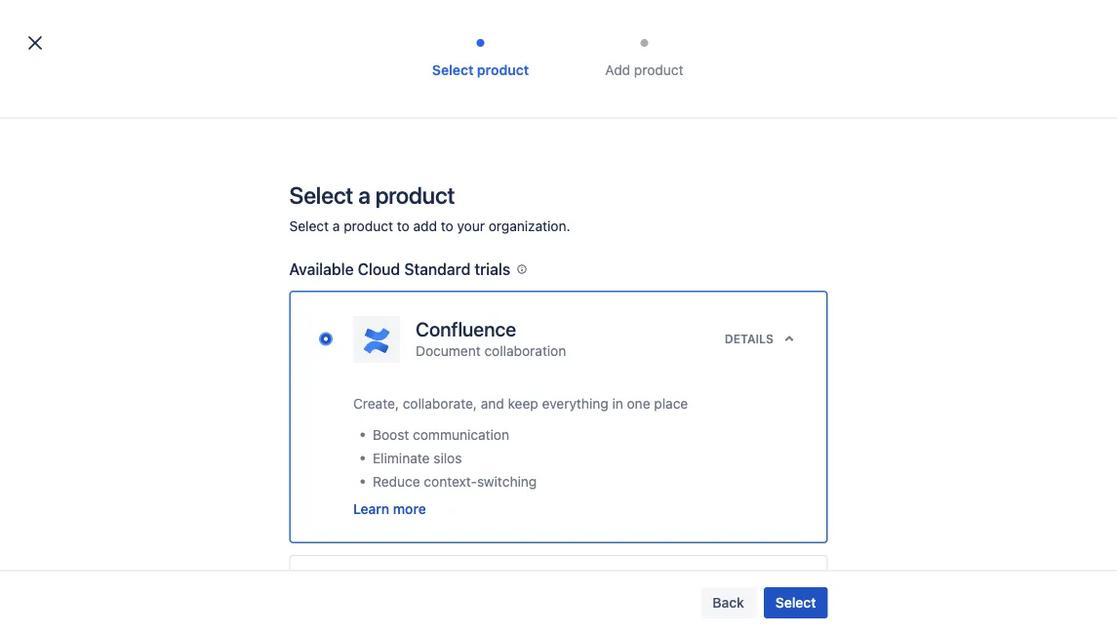 Task type: vqa. For each thing, say whether or not it's contained in the screenshot.
bottom of
yes



Task type: describe. For each thing, give the bounding box(es) containing it.
all
[[524, 176, 538, 192]]

details
[[725, 332, 774, 346]]

1 horizontal spatial of
[[471, 417, 484, 434]]

1 down the standard
[[425, 280, 432, 296]]

select product
[[432, 62, 529, 78]]

collaboration
[[484, 342, 566, 359]]

collaborate,
[[403, 395, 477, 411]]

back
[[712, 595, 744, 611]]

out
[[384, 280, 405, 296]]

document
[[416, 342, 481, 359]]

everything
[[542, 395, 608, 411]]

select for select product
[[432, 62, 474, 78]]

context-
[[424, 473, 477, 489]]

confluence document collaboration
[[416, 318, 566, 359]]

place
[[654, 395, 688, 411]]

confluence for confluence document collaboration
[[416, 318, 516, 340]]

1 vertical spatial more
[[393, 500, 426, 517]]

global navigation element
[[12, 0, 789, 54]]

cloud
[[358, 260, 400, 279]]

1 to from the left
[[397, 218, 409, 234]]

standard
[[404, 260, 471, 279]]

select for select a product select a product to add to your organization.
[[289, 181, 353, 209]]

products
[[566, 176, 622, 192]]

manage
[[273, 176, 323, 192]]

2 to from the left
[[441, 218, 453, 234]]

boost communication eliminate silos reduce context-switching
[[373, 426, 537, 489]]

search image
[[445, 229, 468, 253]]

keep
[[508, 395, 538, 411]]

0 vertical spatial your
[[640, 176, 668, 192]]

the
[[542, 176, 562, 192]]

Search text field
[[275, 227, 445, 255]]

details button
[[723, 326, 803, 352]]

confluence image
[[359, 323, 394, 359]]

select down manage
[[289, 218, 329, 234]]

select a product select a product to add to your organization.
[[289, 181, 570, 234]]

1 horizontal spatial result
[[497, 417, 533, 434]]

select for select
[[775, 595, 816, 611]]



Task type: locate. For each thing, give the bounding box(es) containing it.
0 vertical spatial a
[[358, 181, 370, 209]]

next image
[[415, 414, 439, 437]]

your
[[640, 176, 668, 192], [457, 218, 485, 234]]

1 vertical spatial in
[[612, 395, 623, 411]]

0 vertical spatial result
[[343, 280, 380, 296]]

showing 1 result out of 1 product
[[273, 280, 487, 296]]

1 horizontal spatial in
[[626, 176, 637, 192]]

your right add
[[457, 218, 485, 234]]

1 horizontal spatial to
[[441, 218, 453, 234]]

in right products
[[626, 176, 637, 192]]

access,
[[327, 176, 375, 192]]

confluence
[[416, 318, 516, 340], [318, 345, 390, 361]]

to
[[397, 218, 409, 234], [441, 218, 453, 234]]

confluence up document
[[416, 318, 516, 340]]

of right 1- at the left
[[471, 417, 484, 434]]

learn more link
[[353, 499, 426, 519]]

select inside progress tracker element
[[432, 62, 474, 78]]

organization. inside select a product select a product to add to your organization.
[[489, 218, 570, 234]]

create,
[[353, 395, 399, 411]]

1 vertical spatial confluence
[[318, 345, 390, 361]]

select button
[[764, 587, 828, 619]]

0 vertical spatial confluence
[[416, 318, 516, 340]]

changes,
[[379, 176, 436, 192]]

more down 'reduce'
[[393, 500, 426, 517]]

confluence image
[[359, 323, 394, 359], [277, 346, 308, 377], [277, 346, 308, 377]]

add
[[413, 218, 437, 234]]

and
[[440, 176, 463, 192], [481, 395, 504, 411]]

of right out on the left top of the page
[[409, 280, 422, 296]]

showing
[[273, 280, 329, 296]]

banner
[[0, 0, 1117, 55]]

select down global navigation element
[[432, 62, 474, 78]]

and up 1-1 of 1 result
[[481, 395, 504, 411]]

1 right 1- at the left
[[487, 417, 494, 434]]

1 vertical spatial and
[[481, 395, 504, 411]]

close image
[[23, 31, 47, 55]]

1 horizontal spatial organization.
[[672, 176, 754, 192]]

to right add
[[441, 218, 453, 234]]

0 vertical spatial of
[[409, 280, 422, 296]]

1 horizontal spatial and
[[481, 395, 504, 411]]

organization.
[[672, 176, 754, 192], [489, 218, 570, 234]]

product
[[477, 62, 529, 78], [634, 62, 684, 78], [375, 181, 455, 209], [344, 218, 393, 234], [435, 280, 487, 296]]

0 horizontal spatial more
[[393, 500, 426, 517]]

confluence inside confluence document collaboration
[[416, 318, 516, 340]]

confluence up create,
[[318, 345, 390, 361]]

back button
[[701, 587, 756, 619]]

None radio
[[319, 332, 333, 346]]

a down the access,
[[333, 218, 340, 234]]

select
[[432, 62, 474, 78], [289, 181, 353, 209], [289, 218, 329, 234], [775, 595, 816, 611]]

1 vertical spatial a
[[333, 218, 340, 234]]

1-
[[449, 417, 461, 434]]

0 horizontal spatial to
[[397, 218, 409, 234]]

1 down available
[[333, 280, 339, 296]]

for
[[503, 176, 520, 192]]

confluence https://rubyoranges.atlassian.net/wiki
[[318, 345, 523, 377]]

available
[[289, 260, 354, 279]]

manage access, changes, and more for all the products in your organization.
[[273, 176, 754, 192]]

refresh image
[[491, 280, 506, 296]]

silos
[[433, 450, 462, 466]]

1 horizontal spatial your
[[640, 176, 668, 192]]

0 vertical spatial in
[[626, 176, 637, 192]]

0 vertical spatial more
[[467, 176, 499, 192]]

in
[[626, 176, 637, 192], [612, 395, 623, 411]]

a left changes,
[[358, 181, 370, 209]]

1 down collaborate,
[[461, 417, 467, 434]]

0 horizontal spatial your
[[457, 218, 485, 234]]

result down "cloud"
[[343, 280, 380, 296]]

add
[[605, 62, 630, 78]]

0 vertical spatial and
[[440, 176, 463, 192]]

your inside select a product select a product to add to your organization.
[[457, 218, 485, 234]]

boost
[[373, 426, 409, 442]]

previous image
[[275, 414, 299, 437]]

eliminate
[[373, 450, 430, 466]]

1 horizontal spatial more
[[467, 176, 499, 192]]

add product
[[605, 62, 684, 78]]

your right products
[[640, 176, 668, 192]]

more left for
[[467, 176, 499, 192]]

0 horizontal spatial result
[[343, 280, 380, 296]]

in left one
[[612, 395, 623, 411]]

https://rubyoranges.atlassian.net/wiki
[[318, 364, 523, 377]]

0 horizontal spatial a
[[333, 218, 340, 234]]

more
[[467, 176, 499, 192], [393, 500, 426, 517]]

0 horizontal spatial in
[[612, 395, 623, 411]]

of
[[409, 280, 422, 296], [471, 417, 484, 434]]

1 horizontal spatial a
[[358, 181, 370, 209]]

progress tracker element
[[406, 39, 719, 78]]

select right back
[[775, 595, 816, 611]]

1-1 of 1 result
[[449, 417, 533, 434]]

0 horizontal spatial of
[[409, 280, 422, 296]]

and right changes,
[[440, 176, 463, 192]]

trials
[[474, 260, 510, 279]]

1
[[333, 280, 339, 296], [425, 280, 432, 296], [461, 417, 467, 434], [487, 417, 494, 434]]

one
[[627, 395, 650, 411]]

switching
[[477, 473, 537, 489]]

0 horizontal spatial and
[[440, 176, 463, 192]]

users
[[780, 317, 814, 330]]

available cloud standard trials
[[289, 260, 510, 279]]

product
[[273, 317, 319, 330]]

1 vertical spatial of
[[471, 417, 484, 434]]

communication
[[413, 426, 509, 442]]

create, collaborate, and keep everything in one place
[[353, 395, 688, 411]]

select inside "button"
[[775, 595, 816, 611]]

to left add
[[397, 218, 409, 234]]

1 vertical spatial organization.
[[489, 218, 570, 234]]

confluence inside confluence https://rubyoranges.atlassian.net/wiki
[[318, 345, 390, 361]]

1 vertical spatial your
[[457, 218, 485, 234]]

1 horizontal spatial confluence
[[416, 318, 516, 340]]

learn
[[353, 500, 389, 517]]

select up "search" text box
[[289, 181, 353, 209]]

learn more
[[353, 500, 426, 517]]

result down create, collaborate, and keep everything in one place
[[497, 417, 533, 434]]

1 vertical spatial result
[[497, 417, 533, 434]]

0 horizontal spatial confluence
[[318, 345, 390, 361]]

0 horizontal spatial organization.
[[489, 218, 570, 234]]

a
[[358, 181, 370, 209], [333, 218, 340, 234]]

reduce
[[373, 473, 420, 489]]

confluence for confluence https://rubyoranges.atlassian.net/wiki
[[318, 345, 390, 361]]

0 vertical spatial organization.
[[672, 176, 754, 192]]

result
[[343, 280, 380, 296], [497, 417, 533, 434]]



